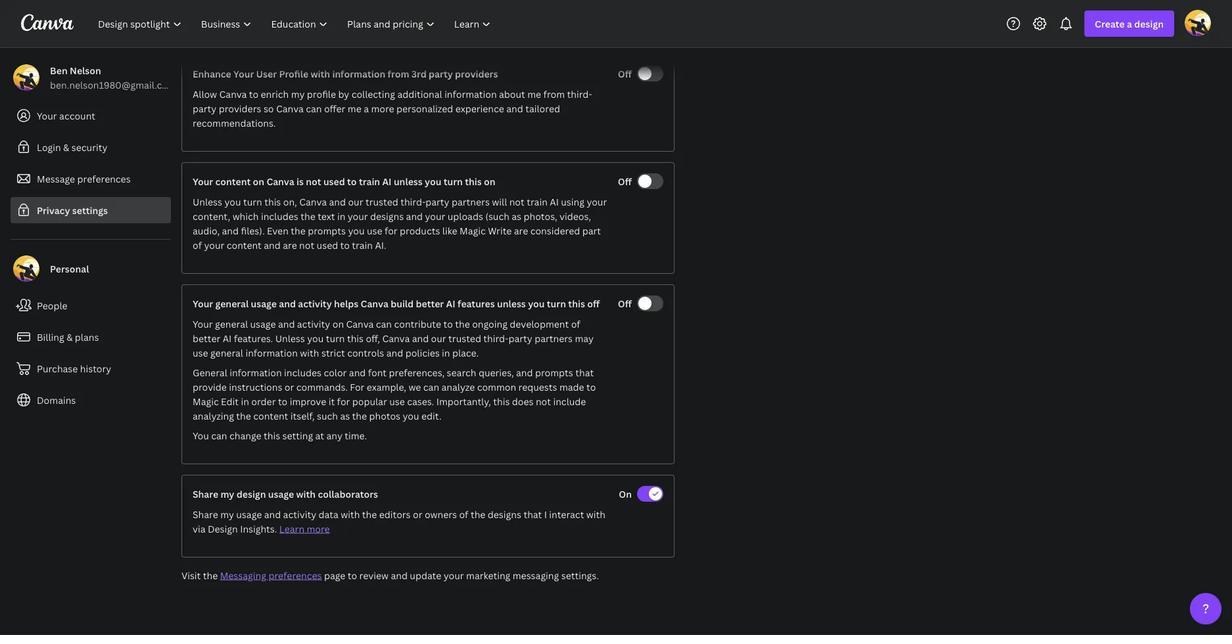 Task type: locate. For each thing, give the bounding box(es) containing it.
0 vertical spatial share
[[193, 488, 218, 501]]

preferences up privacy settings link
[[77, 173, 131, 185]]

on inside your general usage and activity on canva can contribute to the ongoing development of better ai features. unless you turn this off, canva and our trusted third-party partners may use general information with strict controls and policies in place.
[[333, 318, 344, 330]]

1 horizontal spatial magic
[[460, 225, 486, 237]]

designs inside the share my usage and activity data with the editors or owners of the designs that i interact with via design insights.
[[488, 509, 521, 521]]

prompts up requests
[[535, 367, 573, 379]]

use down example,
[[389, 395, 405, 408]]

1 horizontal spatial for
[[385, 225, 398, 237]]

0 vertical spatial me
[[527, 88, 541, 100]]

1 vertical spatial preferences
[[269, 570, 322, 582]]

features
[[458, 298, 495, 310]]

top level navigation element
[[89, 11, 502, 37]]

1 horizontal spatial use
[[367, 225, 382, 237]]

our down your content on canva is not used to train ai unless you turn this on
[[348, 196, 363, 208]]

2 share from the top
[[193, 509, 218, 521]]

0 vertical spatial trusted
[[366, 196, 398, 208]]

2 off from the top
[[618, 175, 632, 188]]

such
[[317, 410, 338, 422]]

1 horizontal spatial on
[[333, 318, 344, 330]]

settings.
[[561, 570, 599, 582]]

2 vertical spatial activity
[[283, 509, 316, 521]]

providers up experience
[[455, 67, 498, 80]]

your for your account
[[37, 109, 57, 122]]

information inside allow canva to enrich my profile by collecting additional information about me from third- party providers so canva can offer me a more personalized experience and tailored recommendations.
[[445, 88, 497, 100]]

1 vertical spatial third-
[[401, 196, 426, 208]]

used down text
[[317, 239, 338, 251]]

0 vertical spatial content
[[215, 175, 251, 188]]

activity left helps at the top left of the page
[[298, 298, 332, 310]]

for inside "general information includes color and font preferences, search queries, and prompts that provide instructions or commands. for example, we can analyze common requests made to magic edit in order to improve it for popular use cases. importantly, this does not include analyzing the content itself, such as the photos you edit."
[[337, 395, 350, 408]]

party down allow
[[193, 102, 217, 115]]

my
[[291, 88, 305, 100], [221, 488, 234, 501], [220, 509, 234, 521]]

used right is
[[323, 175, 345, 188]]

canva down enrich
[[276, 102, 304, 115]]

canva up text
[[299, 196, 327, 208]]

general information includes color and font preferences, search queries, and prompts that provide instructions or commands. for example, we can analyze common requests made to magic edit in order to improve it for popular use cases. importantly, this does not include analyzing the content itself, such as the photos you edit.
[[193, 367, 596, 422]]

design up insights.
[[237, 488, 266, 501]]

canva up off,
[[346, 318, 374, 330]]

0 vertical spatial unless
[[193, 196, 222, 208]]

profile
[[279, 67, 308, 80]]

activity for on
[[297, 318, 330, 330]]

marketing
[[466, 570, 510, 582]]

you up development
[[528, 298, 545, 310]]

1 vertical spatial magic
[[193, 395, 219, 408]]

party down development
[[509, 332, 532, 345]]

includes up 'even'
[[261, 210, 298, 223]]

0 vertical spatial providers
[[455, 67, 498, 80]]

on down helps at the top left of the page
[[333, 318, 344, 330]]

activity for data
[[283, 509, 316, 521]]

for up ai.
[[385, 225, 398, 237]]

0 vertical spatial train
[[359, 175, 380, 188]]

ai left features.
[[223, 332, 232, 345]]

0 horizontal spatial of
[[193, 239, 202, 251]]

nelson
[[70, 64, 101, 77]]

for inside unless you turn this on, canva and our trusted third-party partners will not train ai using your content, which includes the text in your designs and your uploads (such as photos, videos, audio, and files). even the prompts you use for products like magic write are considered part of your content and are not used to train ai.
[[385, 225, 398, 237]]

1 vertical spatial off
[[618, 175, 632, 188]]

in right text
[[337, 210, 345, 223]]

ben.nelson1980@gmail.com
[[50, 79, 176, 91]]

0 vertical spatial use
[[367, 225, 382, 237]]

on up the will
[[484, 175, 496, 188]]

2 vertical spatial my
[[220, 509, 234, 521]]

that
[[575, 367, 594, 379], [524, 509, 542, 521]]

partners down development
[[535, 332, 573, 345]]

partners inside your general usage and activity on canva can contribute to the ongoing development of better ai features. unless you turn this off, canva and our trusted third-party partners may use general information with strict controls and policies in place.
[[535, 332, 573, 345]]

0 horizontal spatial as
[[340, 410, 350, 422]]

0 vertical spatial design
[[1134, 17, 1164, 30]]

providers
[[455, 67, 498, 80], [219, 102, 261, 115]]

0 horizontal spatial unless
[[193, 196, 222, 208]]

1 vertical spatial prompts
[[535, 367, 573, 379]]

your inside your general usage and activity on canva can contribute to the ongoing development of better ai features. unless you turn this off, canva and our trusted third-party partners may use general information with strict controls and policies in place.
[[193, 318, 213, 330]]

0 vertical spatial or
[[285, 381, 294, 394]]

content inside unless you turn this on, canva and our trusted third-party partners will not train ai using your content, which includes the text in your designs and your uploads (such as photos, videos, audio, and files). even the prompts you use for products like magic write are considered part of your content and are not used to train ai.
[[227, 239, 262, 251]]

better inside your general usage and activity on canva can contribute to the ongoing development of better ai features. unless you turn this off, canva and our trusted third-party partners may use general information with strict controls and policies in place.
[[193, 332, 220, 345]]

canva
[[219, 88, 247, 100], [276, 102, 304, 115], [267, 175, 294, 188], [299, 196, 327, 208], [361, 298, 388, 310], [346, 318, 374, 330], [382, 332, 410, 345]]

from left 3rd
[[388, 67, 409, 80]]

content up which in the left of the page
[[215, 175, 251, 188]]

& right 'login'
[[63, 141, 69, 154]]

allow
[[193, 88, 217, 100]]

0 vertical spatial my
[[291, 88, 305, 100]]

turn
[[444, 175, 463, 188], [243, 196, 262, 208], [547, 298, 566, 310], [326, 332, 345, 345]]

0 vertical spatial in
[[337, 210, 345, 223]]

create
[[1095, 17, 1125, 30]]

domains
[[37, 394, 76, 407]]

billing
[[37, 331, 64, 344]]

not down is
[[299, 239, 314, 251]]

analyzing
[[193, 410, 234, 422]]

to inside your general usage and activity on canva can contribute to the ongoing development of better ai features. unless you turn this off, canva and our trusted third-party partners may use general information with strict controls and policies in place.
[[443, 318, 453, 330]]

0 vertical spatial general
[[215, 298, 249, 310]]

this left on,
[[264, 196, 281, 208]]

to left enrich
[[249, 88, 258, 100]]

like
[[442, 225, 457, 237]]

unless inside your general usage and activity on canva can contribute to the ongoing development of better ai features. unless you turn this off, canva and our trusted third-party partners may use general information with strict controls and policies in place.
[[275, 332, 305, 345]]

2 vertical spatial train
[[352, 239, 373, 251]]

to right contribute
[[443, 318, 453, 330]]

providers inside allow canva to enrich my profile by collecting additional information about me from third- party providers so canva can offer me a more personalized experience and tailored recommendations.
[[219, 102, 261, 115]]

trusted down your content on canva is not used to train ai unless you turn this on
[[366, 196, 398, 208]]

0 vertical spatial partners
[[452, 196, 490, 208]]

setting
[[282, 430, 313, 442]]

share for share my design usage with collaborators
[[193, 488, 218, 501]]

0 vertical spatial that
[[575, 367, 594, 379]]

create a design button
[[1084, 11, 1174, 37]]

are
[[514, 225, 528, 237], [283, 239, 297, 251]]

0 horizontal spatial from
[[388, 67, 409, 80]]

on,
[[283, 196, 297, 208]]

are down 'even'
[[283, 239, 297, 251]]

can right we
[[423, 381, 439, 394]]

1 vertical spatial from
[[543, 88, 565, 100]]

0 vertical spatial &
[[63, 141, 69, 154]]

1 vertical spatial in
[[442, 347, 450, 359]]

turn up strict
[[326, 332, 345, 345]]

my for usage
[[220, 509, 234, 521]]

this
[[465, 175, 482, 188], [264, 196, 281, 208], [568, 298, 585, 310], [347, 332, 364, 345], [493, 395, 510, 408], [264, 430, 280, 442]]

experience
[[456, 102, 504, 115]]

& for billing
[[66, 331, 73, 344]]

content down order
[[253, 410, 288, 422]]

0 horizontal spatial in
[[241, 395, 249, 408]]

0 horizontal spatial or
[[285, 381, 294, 394]]

party up uploads
[[426, 196, 449, 208]]

as inside unless you turn this on, canva and our trusted third-party partners will not train ai using your content, which includes the text in your designs and your uploads (such as photos, videos, audio, and files). even the prompts you use for products like magic write are considered part of your content and are not used to train ai.
[[512, 210, 521, 223]]

third- inside unless you turn this on, canva and our trusted third-party partners will not train ai using your content, which includes the text in your designs and your uploads (such as photos, videos, audio, and files). even the prompts you use for products like magic write are considered part of your content and are not used to train ai.
[[401, 196, 426, 208]]

me down by
[[348, 102, 361, 115]]

your
[[587, 196, 607, 208], [348, 210, 368, 223], [425, 210, 445, 223], [204, 239, 224, 251], [444, 570, 464, 582]]

partners
[[452, 196, 490, 208], [535, 332, 573, 345]]

off for allow canva to enrich my profile by collecting additional information about me from third- party providers so canva can offer me a more personalized experience and tailored recommendations.
[[618, 67, 632, 80]]

2 vertical spatial off
[[618, 298, 632, 310]]

that up made
[[575, 367, 594, 379]]

2 horizontal spatial third-
[[567, 88, 592, 100]]

usage inside the share my usage and activity data with the editors or owners of the designs that i interact with via design insights.
[[236, 509, 262, 521]]

not down requests
[[536, 395, 551, 408]]

more down data
[[307, 523, 330, 536]]

use inside unless you turn this on, canva and our trusted third-party partners will not train ai using your content, which includes the text in your designs and your uploads (such as photos, videos, audio, and files). even the prompts you use for products like magic write are considered part of your content and are not used to train ai.
[[367, 225, 382, 237]]

account
[[59, 109, 95, 122]]

0 horizontal spatial providers
[[219, 102, 261, 115]]

off,
[[366, 332, 380, 345]]

information up experience
[[445, 88, 497, 100]]

magic
[[460, 225, 486, 237], [193, 395, 219, 408]]

development
[[510, 318, 569, 330]]

1 off from the top
[[618, 67, 632, 80]]

1 horizontal spatial unless
[[275, 332, 305, 345]]

1 horizontal spatial as
[[512, 210, 521, 223]]

0 vertical spatial for
[[385, 225, 398, 237]]

canva left is
[[267, 175, 294, 188]]

3rd
[[411, 67, 426, 80]]

to right made
[[587, 381, 596, 394]]

1 vertical spatial that
[[524, 509, 542, 521]]

2 vertical spatial content
[[253, 410, 288, 422]]

time.
[[345, 430, 367, 442]]

your right using
[[587, 196, 607, 208]]

importantly,
[[436, 395, 491, 408]]

share
[[193, 488, 218, 501], [193, 509, 218, 521]]

privacy
[[37, 204, 70, 217]]

i
[[544, 509, 547, 521]]

purchase
[[37, 363, 78, 375]]

you
[[425, 175, 441, 188], [225, 196, 241, 208], [348, 225, 365, 237], [528, 298, 545, 310], [307, 332, 324, 345], [403, 410, 419, 422]]

1 vertical spatial of
[[571, 318, 580, 330]]

or up 'improve'
[[285, 381, 294, 394]]

include
[[553, 395, 586, 408]]

share inside the share my usage and activity data with the editors or owners of the designs that i interact with via design insights.
[[193, 509, 218, 521]]

provide
[[193, 381, 227, 394]]

and inside the share my usage and activity data with the editors or owners of the designs that i interact with via design insights.
[[264, 509, 281, 521]]

activity
[[298, 298, 332, 310], [297, 318, 330, 330], [283, 509, 316, 521]]

from inside allow canva to enrich my profile by collecting additional information about me from third- party providers so canva can offer me a more personalized experience and tailored recommendations.
[[543, 88, 565, 100]]

0 vertical spatial as
[[512, 210, 521, 223]]

canva right off,
[[382, 332, 410, 345]]

magic down provide
[[193, 395, 219, 408]]

our inside your general usage and activity on canva can contribute to the ongoing development of better ai features. unless you turn this off, canva and our trusted third-party partners may use general information with strict controls and policies in place.
[[431, 332, 446, 345]]

this inside your general usage and activity on canva can contribute to the ongoing development of better ai features. unless you turn this off, canva and our trusted third-party partners may use general information with strict controls and policies in place.
[[347, 332, 364, 345]]

of up may
[[571, 318, 580, 330]]

of down audio,
[[193, 239, 202, 251]]

message preferences
[[37, 173, 131, 185]]

content,
[[193, 210, 230, 223]]

0 vertical spatial more
[[371, 102, 394, 115]]

0 horizontal spatial use
[[193, 347, 208, 359]]

can up off,
[[376, 318, 392, 330]]

used inside unless you turn this on, canva and our trusted third-party partners will not train ai using your content, which includes the text in your designs and your uploads (such as photos, videos, audio, and files). even the prompts you use for products like magic write are considered part of your content and are not used to train ai.
[[317, 239, 338, 251]]

enrich
[[261, 88, 289, 100]]

better
[[416, 298, 444, 310], [193, 332, 220, 345]]

color
[[324, 367, 347, 379]]

ai left features
[[446, 298, 455, 310]]

and
[[506, 102, 523, 115], [329, 196, 346, 208], [406, 210, 423, 223], [222, 225, 239, 237], [264, 239, 281, 251], [279, 298, 296, 310], [278, 318, 295, 330], [412, 332, 429, 345], [386, 347, 403, 359], [349, 367, 366, 379], [516, 367, 533, 379], [264, 509, 281, 521], [391, 570, 408, 582]]

1 vertical spatial unless
[[275, 332, 305, 345]]

usage for data
[[236, 509, 262, 521]]

login & security link
[[11, 134, 171, 160]]

messaging preferences link
[[220, 570, 322, 582]]

1 vertical spatial better
[[193, 332, 220, 345]]

1 vertical spatial partners
[[535, 332, 573, 345]]

0 vertical spatial magic
[[460, 225, 486, 237]]

photos,
[[524, 210, 557, 223]]

1 horizontal spatial design
[[1134, 17, 1164, 30]]

use up general
[[193, 347, 208, 359]]

0 horizontal spatial preferences
[[77, 173, 131, 185]]

1 vertical spatial a
[[364, 102, 369, 115]]

plans
[[75, 331, 99, 344]]

search
[[447, 367, 476, 379]]

or inside "general information includes color and font preferences, search queries, and prompts that provide instructions or commands. for example, we can analyze common requests made to magic edit in order to improve it for popular use cases. importantly, this does not include analyzing the content itself, such as the photos you edit."
[[285, 381, 294, 394]]

personal
[[50, 263, 89, 275]]

even
[[267, 225, 289, 237]]

visit
[[181, 570, 201, 582]]

0 vertical spatial off
[[618, 67, 632, 80]]

enhance
[[193, 67, 231, 80]]

0 vertical spatial preferences
[[77, 173, 131, 185]]

via
[[193, 523, 205, 536]]

a inside dropdown button
[[1127, 17, 1132, 30]]

1 vertical spatial or
[[413, 509, 422, 521]]

1 vertical spatial designs
[[488, 509, 521, 521]]

1 vertical spatial are
[[283, 239, 297, 251]]

1 horizontal spatial third-
[[483, 332, 509, 345]]

a
[[1127, 17, 1132, 30], [364, 102, 369, 115]]

0 horizontal spatial better
[[193, 332, 220, 345]]

that inside "general information includes color and font preferences, search queries, and prompts that provide instructions or commands. for example, we can analyze common requests made to magic edit in order to improve it for popular use cases. importantly, this does not include analyzing the content itself, such as the photos you edit."
[[575, 367, 594, 379]]

photos
[[369, 410, 400, 422]]

design
[[208, 523, 238, 536]]

this up uploads
[[465, 175, 482, 188]]

design inside dropdown button
[[1134, 17, 1164, 30]]

content inside "general information includes color and font preferences, search queries, and prompts that provide instructions or commands. for example, we can analyze common requests made to magic edit in order to improve it for popular use cases. importantly, this does not include analyzing the content itself, such as the photos you edit."
[[253, 410, 288, 422]]

0 horizontal spatial are
[[283, 239, 297, 251]]

information down features.
[[246, 347, 298, 359]]

login & security
[[37, 141, 107, 154]]

designs left i
[[488, 509, 521, 521]]

not
[[306, 175, 321, 188], [509, 196, 525, 208], [299, 239, 314, 251], [536, 395, 551, 408]]

in inside your general usage and activity on canva can contribute to the ongoing development of better ai features. unless you turn this off, canva and our trusted third-party partners may use general information with strict controls and policies in place.
[[442, 347, 450, 359]]

considered
[[530, 225, 580, 237]]

of inside unless you turn this on, canva and our trusted third-party partners will not train ai using your content, which includes the text in your designs and your uploads (such as photos, videos, audio, and files). even the prompts you use for products like magic write are considered part of your content and are not used to train ai.
[[193, 239, 202, 251]]

2 vertical spatial use
[[389, 395, 405, 408]]

are right write
[[514, 225, 528, 237]]

0 vertical spatial designs
[[370, 210, 404, 223]]

1 horizontal spatial more
[[371, 102, 394, 115]]

1 horizontal spatial of
[[459, 509, 468, 521]]

0 vertical spatial includes
[[261, 210, 298, 223]]

1 vertical spatial me
[[348, 102, 361, 115]]

made
[[559, 381, 584, 394]]

it
[[329, 395, 335, 408]]

the right owners
[[471, 509, 485, 521]]

my inside the share my usage and activity data with the editors or owners of the designs that i interact with via design insights.
[[220, 509, 234, 521]]

turn up which in the left of the page
[[243, 196, 262, 208]]

better up general
[[193, 332, 220, 345]]

this left off
[[568, 298, 585, 310]]

train up unless you turn this on, canva and our trusted third-party partners will not train ai using your content, which includes the text in your designs and your uploads (such as photos, videos, audio, and files). even the prompts you use for products like magic write are considered part of your content and are not used to train ai.
[[359, 175, 380, 188]]

ai left using
[[550, 196, 559, 208]]

with up profile
[[311, 67, 330, 80]]

preferences inside 'link'
[[77, 173, 131, 185]]

purchase history
[[37, 363, 111, 375]]

activity inside the share my usage and activity data with the editors or owners of the designs that i interact with via design insights.
[[283, 509, 316, 521]]

magic down uploads
[[460, 225, 486, 237]]

0 vertical spatial better
[[416, 298, 444, 310]]

turn inside unless you turn this on, canva and our trusted third-party partners will not train ai using your content, which includes the text in your designs and your uploads (such as photos, videos, audio, and files). even the prompts you use for products like magic write are considered part of your content and are not used to train ai.
[[243, 196, 262, 208]]

with up learn more
[[296, 488, 316, 501]]

2 vertical spatial third-
[[483, 332, 509, 345]]

me up tailored
[[527, 88, 541, 100]]

in inside unless you turn this on, canva and our trusted third-party partners will not train ai using your content, which includes the text in your designs and your uploads (such as photos, videos, audio, and files). even the prompts you use for products like magic write are considered part of your content and are not used to train ai.
[[337, 210, 345, 223]]

0 vertical spatial activity
[[298, 298, 332, 310]]

usage inside your general usage and activity on canva can contribute to the ongoing development of better ai features. unless you turn this off, canva and our trusted third-party partners may use general information with strict controls and policies in place.
[[250, 318, 276, 330]]

information up instructions
[[230, 367, 282, 379]]

a inside allow canva to enrich my profile by collecting additional information about me from third- party providers so canva can offer me a more personalized experience and tailored recommendations.
[[364, 102, 369, 115]]

editors
[[379, 509, 411, 521]]

1 horizontal spatial unless
[[497, 298, 526, 310]]

collecting
[[352, 88, 395, 100]]

unless up content,
[[193, 196, 222, 208]]

0 horizontal spatial trusted
[[366, 196, 398, 208]]

more inside allow canva to enrich my profile by collecting additional information about me from third- party providers so canva can offer me a more personalized experience and tailored recommendations.
[[371, 102, 394, 115]]

1 horizontal spatial our
[[431, 332, 446, 345]]

prompts down text
[[308, 225, 346, 237]]

0 vertical spatial a
[[1127, 17, 1132, 30]]

share my design usage with collaborators
[[193, 488, 378, 501]]

learn
[[279, 523, 304, 536]]

purchase history link
[[11, 356, 171, 382]]

1 vertical spatial share
[[193, 509, 218, 521]]

any
[[326, 430, 342, 442]]

1 horizontal spatial are
[[514, 225, 528, 237]]

1 vertical spatial trusted
[[448, 332, 481, 345]]

edit
[[221, 395, 239, 408]]

prompts
[[308, 225, 346, 237], [535, 367, 573, 379]]

your down audio,
[[204, 239, 224, 251]]

you up strict
[[307, 332, 324, 345]]

1 vertical spatial for
[[337, 395, 350, 408]]

1 vertical spatial used
[[317, 239, 338, 251]]

design right create
[[1134, 17, 1164, 30]]

you up which in the left of the page
[[225, 196, 241, 208]]

1 horizontal spatial better
[[416, 298, 444, 310]]

0 vertical spatial prompts
[[308, 225, 346, 237]]

in left place.
[[442, 347, 450, 359]]

off
[[587, 298, 600, 310]]

train
[[359, 175, 380, 188], [527, 196, 548, 208], [352, 239, 373, 251]]

your inside your account link
[[37, 109, 57, 122]]

providers up "recommendations."
[[219, 102, 261, 115]]

your
[[233, 67, 254, 80], [37, 109, 57, 122], [193, 175, 213, 188], [193, 298, 213, 310], [193, 318, 213, 330]]

1 share from the top
[[193, 488, 218, 501]]

you down cases.
[[403, 410, 419, 422]]

to right page
[[348, 570, 357, 582]]

2 vertical spatial of
[[459, 509, 468, 521]]

activity inside your general usage and activity on canva can contribute to the ongoing development of better ai features. unless you turn this off, canva and our trusted third-party partners may use general information with strict controls and policies in place.
[[297, 318, 330, 330]]

partners up uploads
[[452, 196, 490, 208]]

0 horizontal spatial for
[[337, 395, 350, 408]]

0 horizontal spatial that
[[524, 509, 542, 521]]

includes inside "general information includes color and font preferences, search queries, and prompts that provide instructions or commands. for example, we can analyze common requests made to magic edit in order to improve it for popular use cases. importantly, this does not include analyzing the content itself, such as the photos you edit."
[[284, 367, 322, 379]]

1 horizontal spatial that
[[575, 367, 594, 379]]

your account
[[37, 109, 95, 122]]

information
[[332, 67, 385, 80], [445, 88, 497, 100], [246, 347, 298, 359], [230, 367, 282, 379]]

as right (such
[[512, 210, 521, 223]]

the left editors
[[362, 509, 377, 521]]

2 horizontal spatial in
[[442, 347, 450, 359]]

your for your general usage and activity on canva can contribute to the ongoing development of better ai features. unless you turn this off, canva and our trusted third-party partners may use general information with strict controls and policies in place.
[[193, 318, 213, 330]]

our up policies
[[431, 332, 446, 345]]

0 horizontal spatial third-
[[401, 196, 426, 208]]

share my usage and activity data with the editors or owners of the designs that i interact with via design insights.
[[193, 509, 606, 536]]

share for share my usage and activity data with the editors or owners of the designs that i interact with via design insights.
[[193, 509, 218, 521]]

1 horizontal spatial partners
[[535, 332, 573, 345]]

better up contribute
[[416, 298, 444, 310]]

1 vertical spatial includes
[[284, 367, 322, 379]]

to inside unless you turn this on, canva and our trusted third-party partners will not train ai using your content, which includes the text in your designs and your uploads (such as photos, videos, audio, and files). even the prompts you use for products like magic write are considered part of your content and are not used to train ai.
[[340, 239, 350, 251]]

the down features
[[455, 318, 470, 330]]

0 horizontal spatial design
[[237, 488, 266, 501]]

activity for helps
[[298, 298, 332, 310]]

canva left the build
[[361, 298, 388, 310]]

you inside "general information includes color and font preferences, search queries, and prompts that provide instructions or commands. for example, we can analyze common requests made to magic edit in order to improve it for popular use cases. importantly, this does not include analyzing the content itself, such as the photos you edit."
[[403, 410, 419, 422]]

unless inside unless you turn this on, canva and our trusted third-party partners will not train ai using your content, which includes the text in your designs and your uploads (such as photos, videos, audio, and files). even the prompts you use for products like magic write are considered part of your content and are not used to train ai.
[[193, 196, 222, 208]]

usage for helps
[[251, 298, 277, 310]]

this down common
[[493, 395, 510, 408]]

more down 'collecting'
[[371, 102, 394, 115]]

party inside allow canva to enrich my profile by collecting additional information about me from third- party providers so canva can offer me a more personalized experience and tailored recommendations.
[[193, 102, 217, 115]]

ai inside your general usage and activity on canva can contribute to the ongoing development of better ai features. unless you turn this off, canva and our trusted third-party partners may use general information with strict controls and policies in place.
[[223, 332, 232, 345]]

profile
[[307, 88, 336, 100]]



Task type: describe. For each thing, give the bounding box(es) containing it.
billing & plans link
[[11, 324, 171, 350]]

page
[[324, 570, 345, 582]]

so
[[264, 102, 274, 115]]

requests
[[518, 381, 557, 394]]

as inside "general information includes color and font preferences, search queries, and prompts that provide instructions or commands. for example, we can analyze common requests made to magic edit in order to improve it for popular use cases. importantly, this does not include analyzing the content itself, such as the photos you edit."
[[340, 410, 350, 422]]

turn up development
[[547, 298, 566, 310]]

with right interact
[[586, 509, 606, 521]]

can inside your general usage and activity on canva can contribute to the ongoing development of better ai features. unless you turn this off, canva and our trusted third-party partners may use general information with strict controls and policies in place.
[[376, 318, 392, 330]]

trusted inside unless you turn this on, canva and our trusted third-party partners will not train ai using your content, which includes the text in your designs and your uploads (such as photos, videos, audio, and files). even the prompts you use for products like magic write are considered part of your content and are not used to train ai.
[[366, 196, 398, 208]]

part
[[582, 225, 601, 237]]

with down collaborators at left bottom
[[341, 509, 360, 521]]

designs inside unless you turn this on, canva and our trusted third-party partners will not train ai using your content, which includes the text in your designs and your uploads (such as photos, videos, audio, and files). even the prompts you use for products like magic write are considered part of your content and are not used to train ai.
[[370, 210, 404, 223]]

this inside "general information includes color and font preferences, search queries, and prompts that provide instructions or commands. for example, we can analyze common requests made to magic edit in order to improve it for popular use cases. importantly, this does not include analyzing the content itself, such as the photos you edit."
[[493, 395, 510, 408]]

may
[[575, 332, 594, 345]]

party inside your general usage and activity on canva can contribute to the ongoing development of better ai features. unless you turn this off, canva and our trusted third-party partners may use general information with strict controls and policies in place.
[[509, 332, 532, 345]]

partners inside unless you turn this on, canva and our trusted third-party partners will not train ai using your content, which includes the text in your designs and your uploads (such as photos, videos, audio, and files). even the prompts you use for products like magic write are considered part of your content and are not used to train ai.
[[452, 196, 490, 208]]

you down your content on canva is not used to train ai unless you turn this on
[[348, 225, 365, 237]]

& for login
[[63, 141, 69, 154]]

update
[[410, 570, 441, 582]]

off for unless you turn this on, canva and our trusted third-party partners will not train ai using your content, which includes the text in your designs and your uploads (such as photos, videos, audio, and files). even the prompts you use for products like magic write are considered part of your content and are not used to train ai.
[[618, 175, 632, 188]]

1 vertical spatial train
[[527, 196, 548, 208]]

instructions
[[229, 381, 282, 394]]

cases.
[[407, 395, 434, 408]]

to inside allow canva to enrich my profile by collecting additional information about me from third- party providers so canva can offer me a more personalized experience and tailored recommendations.
[[249, 88, 258, 100]]

for
[[350, 381, 365, 394]]

usage for on
[[250, 318, 276, 330]]

font
[[368, 367, 387, 379]]

your for your general usage and activity helps canva build better ai features unless you turn this off
[[193, 298, 213, 310]]

billing & plans
[[37, 331, 99, 344]]

your general usage and activity on canva can contribute to the ongoing development of better ai features. unless you turn this off, canva and our trusted third-party partners may use general information with strict controls and policies in place.
[[193, 318, 594, 359]]

at
[[315, 430, 324, 442]]

domains link
[[11, 387, 171, 414]]

can right you
[[211, 430, 227, 442]]

security
[[72, 141, 107, 154]]

includes inside unless you turn this on, canva and our trusted third-party partners will not train ai using your content, which includes the text in your designs and your uploads (such as photos, videos, audio, and files). even the prompts you use for products like magic write are considered part of your content and are not used to train ai.
[[261, 210, 298, 223]]

turn inside your general usage and activity on canva can contribute to the ongoing development of better ai features. unless you turn this off, canva and our trusted third-party partners may use general information with strict controls and policies in place.
[[326, 332, 345, 345]]

1 horizontal spatial me
[[527, 88, 541, 100]]

2 vertical spatial general
[[210, 347, 243, 359]]

additional
[[397, 88, 442, 100]]

common
[[477, 381, 516, 394]]

magic inside "general information includes color and font preferences, search queries, and prompts that provide instructions or commands. for example, we can analyze common requests made to magic edit in order to improve it for popular use cases. importantly, this does not include analyzing the content itself, such as the photos you edit."
[[193, 395, 219, 408]]

the right 'even'
[[291, 225, 306, 237]]

or inside the share my usage and activity data with the editors or owners of the designs that i interact with via design insights.
[[413, 509, 422, 521]]

0 vertical spatial from
[[388, 67, 409, 80]]

third- inside your general usage and activity on canva can contribute to the ongoing development of better ai features. unless you turn this off, canva and our trusted third-party partners may use general information with strict controls and policies in place.
[[483, 332, 509, 345]]

offer
[[324, 102, 345, 115]]

ai.
[[375, 239, 386, 251]]

prompts inside "general information includes color and font preferences, search queries, and prompts that provide instructions or commands. for example, we can analyze common requests made to magic edit in order to improve it for popular use cases. importantly, this does not include analyzing the content itself, such as the photos you edit."
[[535, 367, 573, 379]]

0 vertical spatial used
[[323, 175, 345, 188]]

review
[[359, 570, 389, 582]]

messaging
[[513, 570, 559, 582]]

example,
[[367, 381, 406, 394]]

your general usage and activity helps canva build better ai features unless you turn this off
[[193, 298, 600, 310]]

you
[[193, 430, 209, 442]]

privacy settings
[[37, 204, 108, 217]]

of inside your general usage and activity on canva can contribute to the ongoing development of better ai features. unless you turn this off, canva and our trusted third-party partners may use general information with strict controls and policies in place.
[[571, 318, 580, 330]]

0 vertical spatial unless
[[394, 175, 423, 188]]

magic inside unless you turn this on, canva and our trusted third-party partners will not train ai using your content, which includes the text in your designs and your uploads (such as photos, videos, audio, and files). even the prompts you use for products like magic write are considered part of your content and are not used to train ai.
[[460, 225, 486, 237]]

1 vertical spatial more
[[307, 523, 330, 536]]

controls
[[347, 347, 384, 359]]

text
[[318, 210, 335, 223]]

by
[[338, 88, 349, 100]]

with inside your general usage and activity on canva can contribute to the ongoing development of better ai features. unless you turn this off, canva and our trusted third-party partners may use general information with strict controls and policies in place.
[[300, 347, 319, 359]]

in inside "general information includes color and font preferences, search queries, and prompts that provide instructions or commands. for example, we can analyze common requests made to magic edit in order to improve it for popular use cases. importantly, this does not include analyzing the content itself, such as the photos you edit."
[[241, 395, 249, 408]]

trusted inside your general usage and activity on canva can contribute to the ongoing development of better ai features. unless you turn this off, canva and our trusted third-party partners may use general information with strict controls and policies in place.
[[448, 332, 481, 345]]

the left text
[[301, 210, 315, 223]]

general for your general usage and activity on canva can contribute to the ongoing development of better ai features. unless you turn this off, canva and our trusted third-party partners may use general information with strict controls and policies in place.
[[215, 318, 248, 330]]

you up products
[[425, 175, 441, 188]]

canva right allow
[[219, 88, 247, 100]]

collaborators
[[318, 488, 378, 501]]

the up change
[[236, 410, 251, 422]]

this left setting
[[264, 430, 280, 442]]

my for design
[[221, 488, 234, 501]]

your for your content on canva is not used to train ai unless you turn this on
[[193, 175, 213, 188]]

unless you turn this on, canva and our trusted third-party partners will not train ai using your content, which includes the text in your designs and your uploads (such as photos, videos, audio, and files). even the prompts you use for products like magic write are considered part of your content and are not used to train ai.
[[193, 196, 607, 251]]

and inside allow canva to enrich my profile by collecting additional information about me from third- party providers so canva can offer me a more personalized experience and tailored recommendations.
[[506, 102, 523, 115]]

your account link
[[11, 103, 171, 129]]

place.
[[452, 347, 479, 359]]

you can change this setting at any time.
[[193, 430, 367, 442]]

ben nelson ben.nelson1980@gmail.com
[[50, 64, 176, 91]]

this inside unless you turn this on, canva and our trusted third-party partners will not train ai using your content, which includes the text in your designs and your uploads (such as photos, videos, audio, and files). even the prompts you use for products like magic write are considered part of your content and are not used to train ai.
[[264, 196, 281, 208]]

prompts inside unless you turn this on, canva and our trusted third-party partners will not train ai using your content, which includes the text in your designs and your uploads (such as photos, videos, audio, and files). even the prompts you use for products like magic write are considered part of your content and are not used to train ai.
[[308, 225, 346, 237]]

the inside your general usage and activity on canva can contribute to the ongoing development of better ai features. unless you turn this off, canva and our trusted third-party partners may use general information with strict controls and policies in place.
[[455, 318, 470, 330]]

that inside the share my usage and activity data with the editors or owners of the designs that i interact with via design insights.
[[524, 509, 542, 521]]

the down the popular
[[352, 410, 367, 422]]

ai up unless you turn this on, canva and our trusted third-party partners will not train ai using your content, which includes the text in your designs and your uploads (such as photos, videos, audio, and files). even the prompts you use for products like magic write are considered part of your content and are not used to train ai.
[[382, 175, 392, 188]]

write
[[488, 225, 512, 237]]

uploads
[[448, 210, 483, 223]]

party inside unless you turn this on, canva and our trusted third-party partners will not train ai using your content, which includes the text in your designs and your uploads (such as photos, videos, audio, and files). even the prompts you use for products like magic write are considered part of your content and are not used to train ai.
[[426, 196, 449, 208]]

queries,
[[479, 367, 514, 379]]

2 horizontal spatial on
[[484, 175, 496, 188]]

to right order
[[278, 395, 287, 408]]

your right text
[[348, 210, 368, 223]]

(such
[[485, 210, 509, 223]]

can inside allow canva to enrich my profile by collecting additional information about me from third- party providers so canva can offer me a more personalized experience and tailored recommendations.
[[306, 102, 322, 115]]

of inside the share my usage and activity data with the editors or owners of the designs that i interact with via design insights.
[[459, 509, 468, 521]]

files).
[[241, 225, 265, 237]]

personalized
[[396, 102, 453, 115]]

0 horizontal spatial on
[[253, 175, 264, 188]]

you inside your general usage and activity on canva can contribute to the ongoing development of better ai features. unless you turn this off, canva and our trusted third-party partners may use general information with strict controls and policies in place.
[[307, 332, 324, 345]]

insights.
[[240, 523, 277, 536]]

turn up uploads
[[444, 175, 463, 188]]

is
[[297, 175, 304, 188]]

commands.
[[296, 381, 348, 394]]

information up 'collecting'
[[332, 67, 385, 80]]

on
[[619, 488, 632, 501]]

use inside "general information includes color and font preferences, search queries, and prompts that provide instructions or commands. for example, we can analyze common requests made to magic edit in order to improve it for popular use cases. importantly, this does not include analyzing the content itself, such as the photos you edit."
[[389, 395, 405, 408]]

my inside allow canva to enrich my profile by collecting additional information about me from third- party providers so canva can offer me a more personalized experience and tailored recommendations.
[[291, 88, 305, 100]]

we
[[409, 381, 421, 394]]

edit.
[[421, 410, 442, 422]]

information inside your general usage and activity on canva can contribute to the ongoing development of better ai features. unless you turn this off, canva and our trusted third-party partners may use general information with strict controls and policies in place.
[[246, 347, 298, 359]]

policies
[[405, 347, 440, 359]]

improve
[[290, 395, 326, 408]]

data
[[319, 509, 338, 521]]

our inside unless you turn this on, canva and our trusted third-party partners will not train ai using your content, which includes the text in your designs and your uploads (such as photos, videos, audio, and files). even the prompts you use for products like magic write are considered part of your content and are not used to train ai.
[[348, 196, 363, 208]]

message
[[37, 173, 75, 185]]

videos,
[[560, 210, 591, 223]]

1 vertical spatial unless
[[497, 298, 526, 310]]

general
[[193, 367, 227, 379]]

can inside "general information includes color and font preferences, search queries, and prompts that provide instructions or commands. for example, we can analyze common requests made to magic edit in order to improve it for popular use cases. importantly, this does not include analyzing the content itself, such as the photos you edit."
[[423, 381, 439, 394]]

people link
[[11, 293, 171, 319]]

not right is
[[306, 175, 321, 188]]

your content on canva is not used to train ai unless you turn this on
[[193, 175, 496, 188]]

use inside your general usage and activity on canva can contribute to the ongoing development of better ai features. unless you turn this off, canva and our trusted third-party partners may use general information with strict controls and policies in place.
[[193, 347, 208, 359]]

information inside "general information includes color and font preferences, search queries, and prompts that provide instructions or commands. for example, we can analyze common requests made to magic edit in order to improve it for popular use cases. importantly, this does not include analyzing the content itself, such as the photos you edit."
[[230, 367, 282, 379]]

messaging
[[220, 570, 266, 582]]

owners
[[425, 509, 457, 521]]

ai inside unless you turn this on, canva and our trusted third-party partners will not train ai using your content, which includes the text in your designs and your uploads (such as photos, videos, audio, and files). even the prompts you use for products like magic write are considered part of your content and are not used to train ai.
[[550, 196, 559, 208]]

party right 3rd
[[429, 67, 453, 80]]

ben nelson image
[[1185, 10, 1211, 36]]

design for my
[[237, 488, 266, 501]]

your right update
[[444, 570, 464, 582]]

your up like
[[425, 210, 445, 223]]

which
[[233, 210, 259, 223]]

learn more link
[[279, 523, 330, 536]]

preferences,
[[389, 367, 445, 379]]

settings
[[72, 204, 108, 217]]

the right visit
[[203, 570, 218, 582]]

0 vertical spatial are
[[514, 225, 528, 237]]

learn more
[[279, 523, 330, 536]]

will
[[492, 196, 507, 208]]

not right the will
[[509, 196, 525, 208]]

third- inside allow canva to enrich my profile by collecting additional information about me from third- party providers so canva can offer me a more personalized experience and tailored recommendations.
[[567, 88, 592, 100]]

to right is
[[347, 175, 357, 188]]

design for a
[[1134, 17, 1164, 30]]

1 horizontal spatial preferences
[[269, 570, 322, 582]]

canva inside unless you turn this on, canva and our trusted third-party partners will not train ai using your content, which includes the text in your designs and your uploads (such as photos, videos, audio, and files). even the prompts you use for products like magic write are considered part of your content and are not used to train ai.
[[299, 196, 327, 208]]

strict
[[321, 347, 345, 359]]

visit the messaging preferences page to review and update your marketing messaging settings.
[[181, 570, 599, 582]]

itself,
[[290, 410, 315, 422]]

popular
[[352, 395, 387, 408]]

allow canva to enrich my profile by collecting additional information about me from third- party providers so canva can offer me a more personalized experience and tailored recommendations.
[[193, 88, 592, 129]]

not inside "general information includes color and font preferences, search queries, and prompts that provide instructions or commands. for example, we can analyze common requests made to magic edit in order to improve it for popular use cases. importantly, this does not include analyzing the content itself, such as the photos you edit."
[[536, 395, 551, 408]]

analyze
[[442, 381, 475, 394]]

general for your general usage and activity helps canva build better ai features unless you turn this off
[[215, 298, 249, 310]]

3 off from the top
[[618, 298, 632, 310]]



Task type: vqa. For each thing, say whether or not it's contained in the screenshot.
activity for helps
yes



